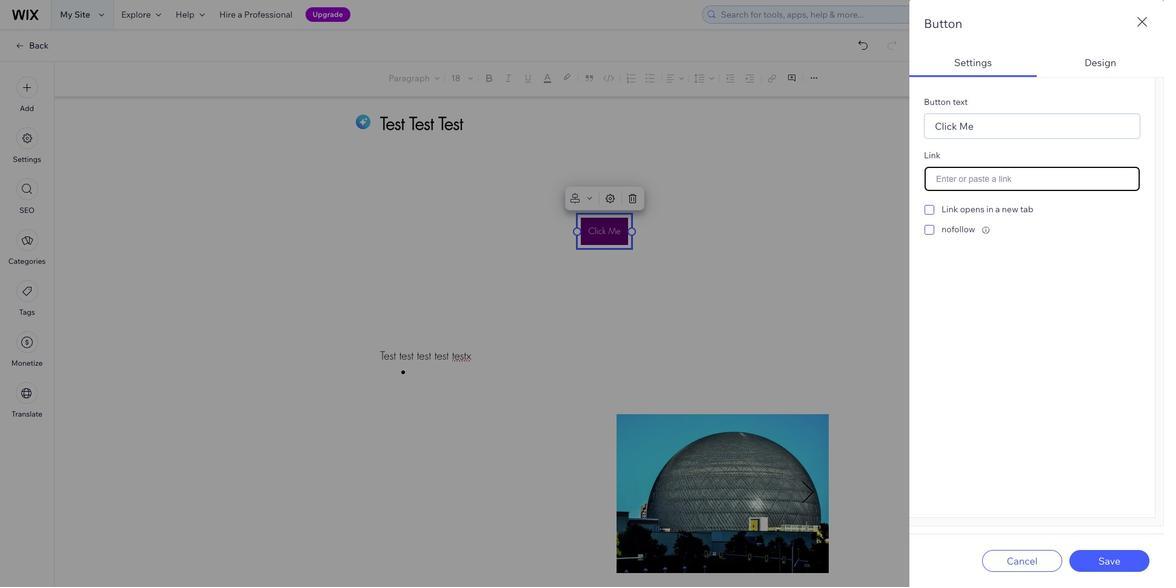 Task type: locate. For each thing, give the bounding box(es) containing it.
button
[[924, 16, 963, 31], [924, 96, 951, 107]]

help button
[[169, 0, 212, 29]]

menu
[[0, 69, 54, 426]]

translate button
[[12, 382, 42, 419]]

2 button from the top
[[924, 96, 951, 107]]

1 button from the top
[[924, 16, 963, 31]]

1 vertical spatial link
[[942, 204, 958, 215]]

1 horizontal spatial link
[[942, 204, 958, 215]]

click me
[[589, 226, 621, 237]]

Add a Catchy Title text field
[[380, 112, 816, 135]]

0 horizontal spatial settings
[[13, 155, 41, 164]]

settings
[[955, 56, 992, 69], [13, 155, 41, 164]]

nofollow
[[942, 224, 976, 235]]

0 vertical spatial settings
[[955, 56, 992, 69]]

1 horizontal spatial settings
[[955, 56, 992, 69]]

0 horizontal spatial a
[[238, 9, 242, 20]]

0 horizontal spatial test
[[399, 349, 414, 363]]

help
[[176, 9, 195, 20]]

1 vertical spatial settings button
[[13, 127, 41, 164]]

button for button text
[[924, 96, 951, 107]]

paragraph button
[[386, 70, 442, 87]]

categories
[[8, 257, 46, 266]]

1 horizontal spatial test
[[417, 349, 431, 363]]

link for link opens in a new tab
[[942, 204, 958, 215]]

2 horizontal spatial test
[[435, 349, 449, 363]]

paragraph
[[389, 73, 430, 84]]

menu containing add
[[0, 69, 54, 426]]

1 test from the left
[[399, 349, 414, 363]]

e.g., Click here text field
[[924, 113, 1141, 139]]

site
[[74, 9, 90, 20]]

button for button
[[924, 16, 963, 31]]

form
[[925, 167, 1140, 247]]

form containing link opens in a new tab
[[925, 167, 1140, 247]]

2 test from the left
[[417, 349, 431, 363]]

1 horizontal spatial a
[[996, 204, 1000, 215]]

add
[[20, 104, 34, 113]]

save button
[[1070, 550, 1150, 572]]

button inside 'settings' tab panel
[[924, 96, 951, 107]]

testx
[[452, 349, 471, 363]]

a inside form
[[996, 204, 1000, 215]]

link
[[924, 150, 941, 161], [942, 204, 958, 215]]

1 horizontal spatial settings button
[[910, 47, 1037, 77]]

1 vertical spatial a
[[996, 204, 1000, 215]]

text
[[953, 96, 968, 107]]

tab list
[[910, 47, 1165, 526]]

0 horizontal spatial settings button
[[13, 127, 41, 164]]

0 vertical spatial settings button
[[910, 47, 1037, 77]]

settings button
[[910, 47, 1037, 77], [13, 127, 41, 164]]

design
[[1085, 56, 1117, 69]]

0 vertical spatial link
[[924, 150, 941, 161]]

click me button
[[581, 218, 628, 245]]

cancel button
[[983, 550, 1063, 572]]

settings button up text
[[910, 47, 1037, 77]]

professional
[[244, 9, 293, 20]]

test
[[399, 349, 414, 363], [417, 349, 431, 363], [435, 349, 449, 363]]

link inside form
[[942, 204, 958, 215]]

link up nofollow
[[942, 204, 958, 215]]

settings tab panel
[[910, 77, 1165, 526]]

a right hire
[[238, 9, 242, 20]]

a
[[238, 9, 242, 20], [996, 204, 1000, 215]]

hire
[[219, 9, 236, 20]]

seo
[[19, 206, 35, 215]]

0 horizontal spatial link
[[924, 150, 941, 161]]

a right in
[[996, 204, 1000, 215]]

my site
[[60, 9, 90, 20]]

form inside 'settings' tab panel
[[925, 167, 1140, 247]]

upgrade button
[[305, 7, 350, 22]]

monetize
[[11, 358, 43, 368]]

tags
[[19, 308, 35, 317]]

tab list containing settings
[[910, 47, 1165, 526]]

1 vertical spatial button
[[924, 96, 951, 107]]

0 vertical spatial button
[[924, 16, 963, 31]]

1 vertical spatial settings
[[13, 155, 41, 164]]

cancel
[[1007, 555, 1038, 567]]

settings button down "add"
[[13, 127, 41, 164]]

settings up text
[[955, 56, 992, 69]]

seo button
[[16, 178, 38, 215]]

settings up seo button
[[13, 155, 41, 164]]

in
[[987, 204, 994, 215]]

link down button text
[[924, 150, 941, 161]]



Task type: describe. For each thing, give the bounding box(es) containing it.
monetize button
[[11, 331, 43, 368]]

tags button
[[16, 280, 38, 317]]

back
[[29, 40, 49, 51]]

notes
[[1114, 74, 1137, 85]]

save
[[1099, 555, 1121, 567]]

click
[[589, 226, 606, 237]]

design button
[[1037, 47, 1165, 77]]

hire a professional link
[[212, 0, 300, 29]]

explore
[[121, 9, 151, 20]]

tab
[[1021, 204, 1034, 215]]

new
[[1002, 204, 1019, 215]]

translate
[[12, 409, 42, 419]]

settings inside button
[[955, 56, 992, 69]]

hire a professional
[[219, 9, 293, 20]]

button text
[[924, 96, 968, 107]]

opens
[[960, 204, 985, 215]]

test test test test testx
[[380, 349, 471, 363]]

settings inside menu
[[13, 155, 41, 164]]

upgrade
[[313, 10, 343, 19]]

link opens in a new tab
[[942, 204, 1034, 215]]

test
[[380, 349, 396, 363]]

me
[[609, 226, 621, 237]]

Search for tools, apps, help & more... field
[[718, 6, 998, 23]]

add button
[[16, 76, 38, 113]]

Enter or paste a link url field
[[925, 167, 1140, 191]]

0 vertical spatial a
[[238, 9, 242, 20]]

categories button
[[8, 229, 46, 266]]

my
[[60, 9, 72, 20]]

3 test from the left
[[435, 349, 449, 363]]

back button
[[15, 40, 49, 51]]

notes button
[[1092, 71, 1141, 87]]

link for link
[[924, 150, 941, 161]]



Task type: vqa. For each thing, say whether or not it's contained in the screenshot.
'checkbox'
no



